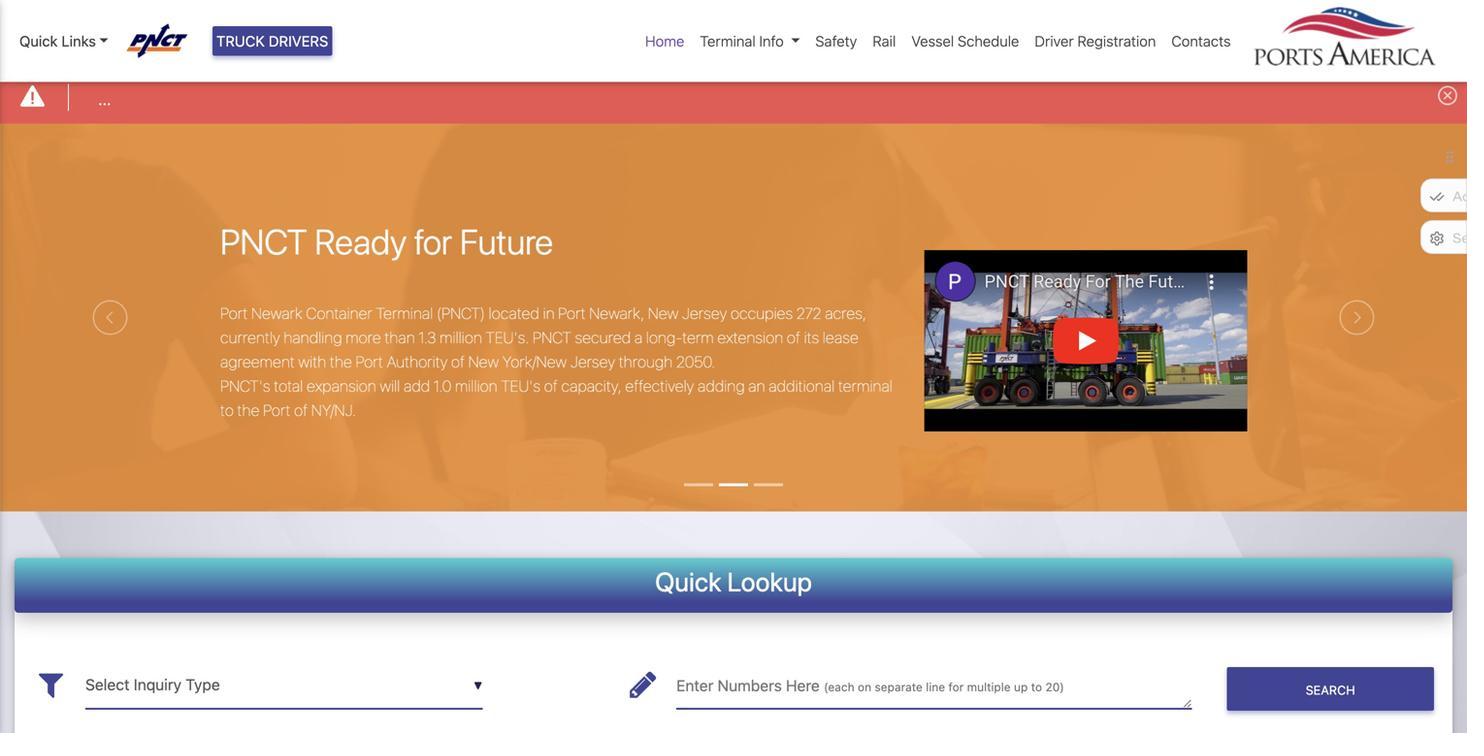 Task type: locate. For each thing, give the bounding box(es) containing it.
quick left links
[[19, 32, 58, 49]]

0 horizontal spatial new
[[468, 353, 499, 371]]

driver registration
[[1035, 32, 1156, 49]]

quick inside "quick links" link
[[19, 32, 58, 49]]

with
[[298, 353, 326, 371]]

of down york/new
[[544, 377, 558, 395]]

1 vertical spatial pnct
[[533, 329, 571, 347]]

terminal left "info"
[[700, 32, 756, 49]]

close image
[[1438, 86, 1457, 105]]

pnct inside port newark container terminal (pnct) located in port newark, new jersey occupies 272 acres, currently handling more than 1.3 million teu's.                                 pnct secured a long-term extension of its lease agreement with the port authority of new york/new jersey through 2050. pnct's total expansion will add 1.0 million teu's of capacity,                                 effectively adding an additional terminal to the port of ny/nj.
[[533, 329, 571, 347]]

for
[[414, 221, 452, 262], [948, 681, 964, 694]]

1 vertical spatial to
[[1031, 681, 1042, 694]]

future
[[460, 221, 553, 262]]

teu's.
[[486, 329, 529, 347]]

port up 'currently'
[[220, 304, 248, 323]]

0 vertical spatial quick
[[19, 32, 58, 49]]

than
[[384, 329, 415, 347]]

new up long-
[[648, 304, 679, 323]]

1 vertical spatial new
[[468, 353, 499, 371]]

to down pnct's at the bottom left of the page
[[220, 401, 234, 420]]

quick links link
[[19, 30, 108, 52]]

1 vertical spatial terminal
[[376, 304, 433, 323]]

terminal
[[838, 377, 893, 395]]

total
[[274, 377, 303, 395]]

jersey up term on the left of page
[[682, 304, 727, 323]]

enter
[[676, 677, 714, 695]]

0 horizontal spatial terminal
[[376, 304, 433, 323]]

capacity,
[[561, 377, 622, 395]]

1 horizontal spatial pnct
[[533, 329, 571, 347]]

0 vertical spatial pnct
[[220, 221, 307, 262]]

1 vertical spatial for
[[948, 681, 964, 694]]

0 horizontal spatial jersey
[[570, 353, 615, 371]]

for right ready on the left top
[[414, 221, 452, 262]]

occupies
[[730, 304, 793, 323]]

quick links
[[19, 32, 96, 49]]

jersey
[[682, 304, 727, 323], [570, 353, 615, 371]]

1 horizontal spatial to
[[1031, 681, 1042, 694]]

million
[[440, 329, 482, 347], [455, 377, 497, 395]]

million right '1.0'
[[455, 377, 497, 395]]

0 vertical spatial terminal
[[700, 32, 756, 49]]

1 horizontal spatial quick
[[655, 566, 721, 597]]

vessel schedule
[[911, 32, 1019, 49]]

of left its
[[787, 329, 800, 347]]

0 vertical spatial jersey
[[682, 304, 727, 323]]

safety link
[[808, 22, 865, 60]]

drivers
[[269, 32, 328, 49]]

pnct's
[[220, 377, 270, 395]]

jersey up capacity,
[[570, 353, 615, 371]]

2050.
[[676, 353, 715, 371]]

currently
[[220, 329, 280, 347]]

million down (pnct) at the left of the page
[[440, 329, 482, 347]]

0 horizontal spatial to
[[220, 401, 234, 420]]

0 horizontal spatial for
[[414, 221, 452, 262]]

contacts link
[[1164, 22, 1239, 60]]

0 vertical spatial the
[[330, 353, 352, 371]]

1.3
[[418, 329, 436, 347]]

None text field
[[85, 662, 483, 709], [676, 662, 1192, 709], [85, 662, 483, 709], [676, 662, 1192, 709]]

pnct
[[220, 221, 307, 262], [533, 329, 571, 347]]

1 vertical spatial the
[[237, 401, 259, 420]]

... alert
[[0, 71, 1467, 124]]

quick left lookup
[[655, 566, 721, 597]]

an
[[748, 377, 765, 395]]

for right the line at the right bottom
[[948, 681, 964, 694]]

authority
[[387, 353, 448, 371]]

the down pnct's at the bottom left of the page
[[237, 401, 259, 420]]

vessel
[[911, 32, 954, 49]]

york/new
[[502, 353, 567, 371]]

the up expansion
[[330, 353, 352, 371]]

1 horizontal spatial jersey
[[682, 304, 727, 323]]

driver
[[1035, 32, 1074, 49]]

effectively
[[625, 377, 694, 395]]

long-
[[646, 329, 682, 347]]

terminal
[[700, 32, 756, 49], [376, 304, 433, 323]]

safety
[[815, 32, 857, 49]]

... link
[[98, 88, 111, 111]]

port down the more
[[356, 353, 383, 371]]

pnct ready for future image
[[0, 124, 1467, 621]]

pnct up newark
[[220, 221, 307, 262]]

search button
[[1227, 668, 1434, 711]]

of
[[787, 329, 800, 347], [451, 353, 465, 371], [544, 377, 558, 395], [294, 401, 308, 420]]

lease
[[823, 329, 858, 347]]

to right up
[[1031, 681, 1042, 694]]

quick
[[19, 32, 58, 49], [655, 566, 721, 597]]

to
[[220, 401, 234, 420], [1031, 681, 1042, 694]]

1 vertical spatial million
[[455, 377, 497, 395]]

pnct down in
[[533, 329, 571, 347]]

0 horizontal spatial pnct
[[220, 221, 307, 262]]

0 vertical spatial to
[[220, 401, 234, 420]]

0 horizontal spatial quick
[[19, 32, 58, 49]]

secured
[[575, 329, 631, 347]]

new down the teu's.
[[468, 353, 499, 371]]

new
[[648, 304, 679, 323], [468, 353, 499, 371]]

newark,
[[589, 304, 644, 323]]

its
[[804, 329, 819, 347]]

(pnct)
[[437, 304, 485, 323]]

home link
[[637, 22, 692, 60]]

pnct ready for future
[[220, 221, 553, 262]]

terminal up than
[[376, 304, 433, 323]]

20)
[[1045, 681, 1064, 694]]

truck drivers link
[[213, 26, 332, 56]]

port
[[220, 304, 248, 323], [558, 304, 586, 323], [356, 353, 383, 371], [263, 401, 291, 420]]

1 horizontal spatial terminal
[[700, 32, 756, 49]]

the
[[330, 353, 352, 371], [237, 401, 259, 420]]

1 horizontal spatial new
[[648, 304, 679, 323]]

1 horizontal spatial for
[[948, 681, 964, 694]]

enter numbers here (each on separate line for multiple up to 20)
[[676, 677, 1064, 695]]

1 vertical spatial quick
[[655, 566, 721, 597]]

quick lookup
[[655, 566, 812, 597]]



Task type: vqa. For each thing, say whether or not it's contained in the screenshot.
the through
yes



Task type: describe. For each thing, give the bounding box(es) containing it.
driver registration link
[[1027, 22, 1164, 60]]

up
[[1014, 681, 1028, 694]]

1 horizontal spatial the
[[330, 353, 352, 371]]

terminal info
[[700, 32, 784, 49]]

through
[[619, 353, 673, 371]]

acres,
[[825, 304, 866, 323]]

line
[[926, 681, 945, 694]]

multiple
[[967, 681, 1011, 694]]

will
[[380, 377, 400, 395]]

(each
[[824, 681, 854, 694]]

truck drivers
[[216, 32, 328, 49]]

expansion
[[306, 377, 376, 395]]

...
[[98, 90, 111, 109]]

quick for quick links
[[19, 32, 58, 49]]

container
[[306, 304, 372, 323]]

port newark container terminal (pnct) located in port newark, new jersey occupies 272 acres, currently handling more than 1.3 million teu's.                                 pnct secured a long-term extension of its lease agreement with the port authority of new york/new jersey through 2050. pnct's total expansion will add 1.0 million teu's of capacity,                                 effectively adding an additional terminal to the port of ny/nj.
[[220, 304, 893, 420]]

here
[[786, 677, 820, 695]]

contacts
[[1171, 32, 1231, 49]]

lookup
[[727, 566, 812, 597]]

▼
[[474, 679, 483, 693]]

search
[[1306, 683, 1355, 697]]

in
[[543, 304, 555, 323]]

term
[[682, 329, 714, 347]]

numbers
[[718, 677, 782, 695]]

to inside port newark container terminal (pnct) located in port newark, new jersey occupies 272 acres, currently handling more than 1.3 million teu's.                                 pnct secured a long-term extension of its lease agreement with the port authority of new york/new jersey through 2050. pnct's total expansion will add 1.0 million teu's of capacity,                                 effectively adding an additional terminal to the port of ny/nj.
[[220, 401, 234, 420]]

0 vertical spatial for
[[414, 221, 452, 262]]

separate
[[875, 681, 923, 694]]

located
[[489, 304, 539, 323]]

schedule
[[958, 32, 1019, 49]]

1 vertical spatial jersey
[[570, 353, 615, 371]]

truck
[[216, 32, 265, 49]]

ny/nj.
[[311, 401, 356, 420]]

terminal info link
[[692, 22, 808, 60]]

agreement
[[220, 353, 295, 371]]

newark
[[251, 304, 303, 323]]

links
[[61, 32, 96, 49]]

terminal inside terminal info link
[[700, 32, 756, 49]]

registration
[[1078, 32, 1156, 49]]

ready
[[315, 221, 407, 262]]

of up '1.0'
[[451, 353, 465, 371]]

for inside 'enter numbers here (each on separate line for multiple up to 20)'
[[948, 681, 964, 694]]

add
[[403, 377, 430, 395]]

quick for quick lookup
[[655, 566, 721, 597]]

teu's
[[501, 377, 541, 395]]

rail link
[[865, 22, 904, 60]]

port down total
[[263, 401, 291, 420]]

0 vertical spatial new
[[648, 304, 679, 323]]

272
[[796, 304, 821, 323]]

rail
[[873, 32, 896, 49]]

to inside 'enter numbers here (each on separate line for multiple up to 20)'
[[1031, 681, 1042, 694]]

0 horizontal spatial the
[[237, 401, 259, 420]]

adding
[[698, 377, 745, 395]]

terminal inside port newark container terminal (pnct) located in port newark, new jersey occupies 272 acres, currently handling more than 1.3 million teu's.                                 pnct secured a long-term extension of its lease agreement with the port authority of new york/new jersey through 2050. pnct's total expansion will add 1.0 million teu's of capacity,                                 effectively adding an additional terminal to the port of ny/nj.
[[376, 304, 433, 323]]

of down total
[[294, 401, 308, 420]]

0 vertical spatial million
[[440, 329, 482, 347]]

handling
[[284, 329, 342, 347]]

additional
[[769, 377, 835, 395]]

on
[[858, 681, 871, 694]]

more
[[346, 329, 381, 347]]

info
[[759, 32, 784, 49]]

1.0
[[434, 377, 451, 395]]

home
[[645, 32, 684, 49]]

port right in
[[558, 304, 586, 323]]

vessel schedule link
[[904, 22, 1027, 60]]

a
[[634, 329, 642, 347]]

extension
[[717, 329, 783, 347]]



